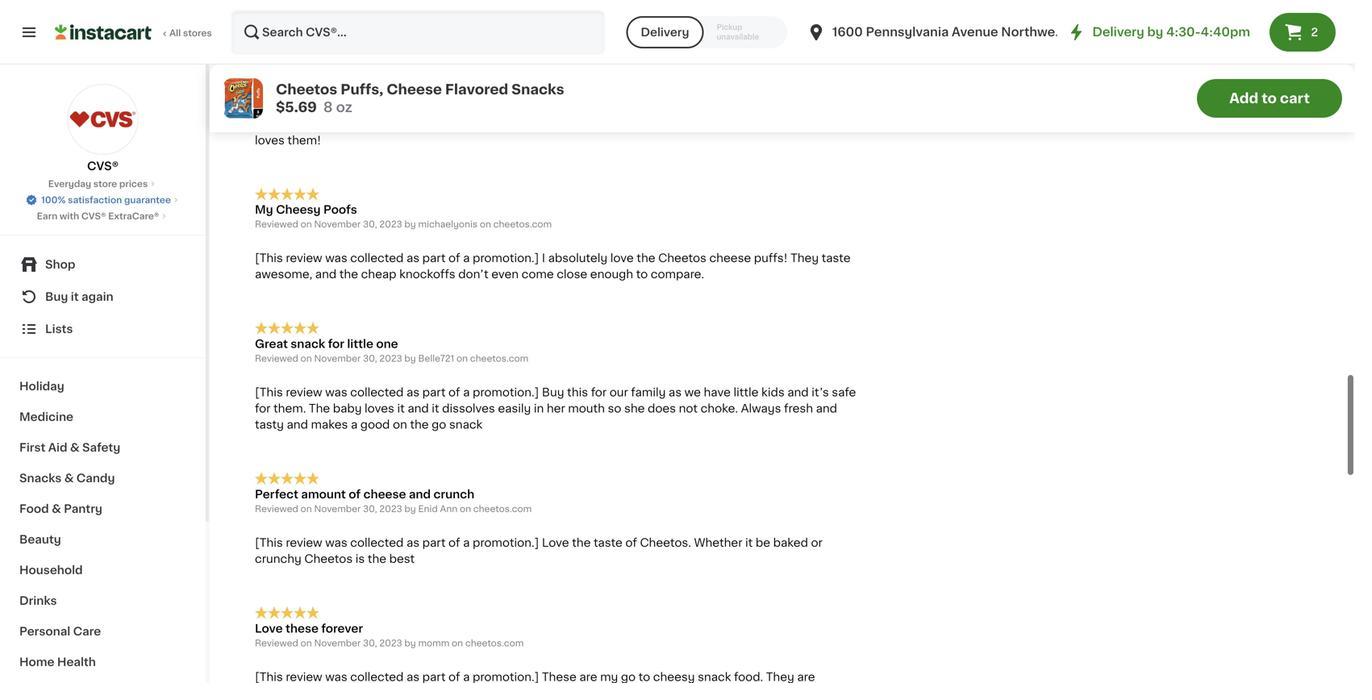 Task type: locate. For each thing, give the bounding box(es) containing it.
0 horizontal spatial for
[[255, 397, 271, 408]]

review inside [this review was collected as part of a promotion.] love the taste of cheetos.  whether it be baked or crunchy cheetos is the best
[[286, 531, 323, 542]]

1 vertical spatial cvs®
[[81, 212, 106, 221]]

close
[[557, 262, 588, 274]]

[this inside [this review was collected as part of a promotion.] love the taste of cheetos.  whether it be baked or crunchy cheetos is the best
[[255, 531, 283, 542]]

2 horizontal spatial snack
[[698, 665, 732, 677]]

2 part from the top
[[423, 246, 446, 258]]

3 part from the top
[[423, 381, 446, 392]]

by left momm
[[405, 633, 416, 642]]

2023 inside the perfect amount of cheese and crunch reviewed on november 30, 2023 by enid ann on cheetos.com
[[380, 498, 402, 507]]

was for for
[[325, 381, 348, 392]]

go inside [this review was collected as part of a promotion.] these are my go to cheesy snack food.  they are cheesylicious
[[621, 665, 636, 677]]

30, inside love these forever reviewed on november 30, 2023 by momm on cheetos.com
[[363, 633, 377, 642]]

part for perfect amount of cheese and crunch
[[423, 531, 446, 542]]

30, up is
[[363, 498, 377, 507]]

4 2023 from the top
[[380, 498, 402, 507]]

cheetos up $5.69
[[276, 83, 338, 96]]

snack inside [this review was collected as part of a promotion.] these are my go to cheesy snack food.  they are cheesylicious
[[698, 665, 732, 677]]

1 [this from the top
[[255, 112, 283, 123]]

it left be
[[746, 531, 753, 542]]

0 vertical spatial to
[[1263, 92, 1278, 105]]

promotion.] up easily
[[473, 381, 539, 392]]

collected inside [this review was collected as part of a promotion.] i buy these regularly because my youngest grandson loves them!
[[350, 112, 404, 123]]

promotion.] inside [this review was collected as part of a promotion.] love the taste of cheetos.  whether it be baked or crunchy cheetos is the best
[[473, 531, 539, 542]]

0 horizontal spatial little
[[347, 332, 374, 344]]

1 vertical spatial cheetos
[[659, 246, 707, 258]]

cheetos.com inside my cheesy poofs reviewed on november 30, 2023 by michaelyonis on cheetos.com
[[494, 214, 552, 223]]

1 vertical spatial snack
[[449, 413, 483, 424]]

satisfaction
[[68, 196, 122, 205]]

3 2023 from the top
[[380, 348, 402, 357]]

cheese
[[710, 246, 752, 258], [364, 483, 406, 494]]

2 vertical spatial to
[[639, 665, 651, 677]]

0 horizontal spatial love
[[255, 617, 283, 628]]

was inside "[this review was collected as part of a promotion.] buy this for our family as we have little kids and it's safe for them. the baby loves it and it dissolves easily in her mouth so she does not choke. always fresh and tasty and makes a good on the go snack"
[[325, 381, 348, 392]]

1 horizontal spatial these
[[573, 112, 605, 123]]

5 [this from the top
[[255, 665, 283, 677]]

review up awesome,
[[286, 246, 323, 258]]

snack up the
[[291, 332, 325, 344]]

perfect amount of cheese and crunch reviewed on november 30, 2023 by enid ann on cheetos.com
[[255, 483, 532, 507]]

& right food
[[52, 504, 61, 515]]

was inside [this review was collected as part of a promotion.] i buy these regularly because my youngest grandson loves them!
[[325, 112, 348, 123]]

november up baby
[[314, 348, 361, 357]]

safety
[[82, 442, 120, 454]]

2 was from the top
[[325, 246, 348, 258]]

0 horizontal spatial my
[[601, 665, 619, 677]]

[this inside [this review was collected as part of a promotion.] these are my go to cheesy snack food.  they are cheesylicious
[[255, 665, 283, 677]]

[this up awesome,
[[255, 246, 283, 258]]

1600 pennsylvania avenue northwest
[[833, 26, 1068, 38]]

and inside the perfect amount of cheese and crunch reviewed on november 30, 2023 by enid ann on cheetos.com
[[409, 483, 431, 494]]

[this up cheesylicious
[[255, 665, 283, 677]]

5 part from the top
[[423, 665, 446, 677]]

part inside [this review was collected as part of a promotion.] these are my go to cheesy snack food.  they are cheesylicious
[[423, 665, 446, 677]]

2 horizontal spatial for
[[591, 381, 607, 392]]

1 vertical spatial to
[[637, 262, 648, 274]]

review up them.
[[286, 381, 323, 392]]

a for love these forever
[[463, 665, 470, 677]]

3 30, from the top
[[363, 348, 377, 357]]

0 vertical spatial love
[[542, 531, 569, 542]]

buy up her
[[542, 381, 565, 392]]

cheetos inside [this review was collected as part of a promotion.] i absolutely love the cheetos cheese puffs! they taste awesome, and the cheap knockoffs don't even come close enough to compare.
[[659, 246, 707, 258]]

3 november from the top
[[314, 348, 361, 357]]

a for perfect amount of cheese and crunch
[[463, 531, 470, 542]]

or
[[812, 531, 823, 542]]

[this review was collected as part of a promotion.] i absolutely love the cheetos cheese puffs! they taste awesome, and the cheap knockoffs don't even come close enough to compare.
[[255, 246, 851, 274]]

compare.
[[651, 262, 705, 274]]

cheetos.com
[[487, 79, 546, 88], [494, 214, 552, 223], [470, 348, 529, 357], [474, 498, 532, 507], [466, 633, 524, 642]]

2023
[[380, 79, 402, 88], [380, 214, 402, 223], [380, 348, 402, 357], [380, 498, 402, 507], [380, 633, 402, 642]]

0 vertical spatial i
[[542, 112, 546, 123]]

0 horizontal spatial taste
[[594, 531, 623, 542]]

cheetos.com inside love these forever reviewed on november 30, 2023 by momm on cheetos.com
[[466, 633, 524, 642]]

the
[[637, 246, 656, 258], [340, 262, 358, 274], [410, 413, 429, 424], [572, 531, 591, 542], [368, 547, 387, 559]]

reviewed down my
[[255, 214, 298, 223]]

5 review from the top
[[286, 665, 323, 677]]

food.
[[734, 665, 764, 677]]

was inside [this review was collected as part of a promotion.] love the taste of cheetos.  whether it be baked or crunchy cheetos is the best
[[325, 531, 348, 542]]

for up tasty
[[255, 397, 271, 408]]

part for great snack for little one
[[423, 381, 446, 392]]

30, up cheap
[[363, 214, 377, 223]]

come
[[522, 262, 554, 274]]

by left michaelyonis
[[405, 214, 416, 223]]

1 2023 from the top
[[380, 79, 402, 88]]

and up enid on the left bottom
[[409, 483, 431, 494]]

part down the belle721
[[423, 381, 446, 392]]

4:40pm
[[1202, 26, 1251, 38]]

love
[[611, 246, 634, 258]]

to inside add to cart button
[[1263, 92, 1278, 105]]

snack
[[291, 332, 325, 344], [449, 413, 483, 424], [698, 665, 732, 677]]

and up fresh
[[788, 381, 809, 392]]

4 reviewed from the top
[[255, 498, 298, 507]]

None search field
[[231, 10, 606, 55]]

my right these
[[601, 665, 619, 677]]

collected up is
[[350, 531, 404, 542]]

a for my cheesy poofs
[[463, 246, 470, 258]]

4 review from the top
[[286, 531, 323, 542]]

my cheesy poofs reviewed on november 30, 2023 by michaelyonis on cheetos.com
[[255, 198, 552, 223]]

go left cheesy at the bottom of the page
[[621, 665, 636, 677]]

november down poofs
[[314, 214, 361, 223]]

was inside [this review was collected as part of a promotion.] i absolutely love the cheetos cheese puffs! they taste awesome, and the cheap knockoffs don't even come close enough to compare.
[[325, 246, 348, 258]]

love inside love these forever reviewed on november 30, 2023 by momm on cheetos.com
[[255, 617, 283, 628]]

ann
[[440, 498, 458, 507]]

[this up them.
[[255, 381, 283, 392]]

1 horizontal spatial snack
[[449, 413, 483, 424]]

4 30, from the top
[[363, 498, 377, 507]]

i inside [this review was collected as part of a promotion.] i absolutely love the cheetos cheese puffs! they taste awesome, and the cheap knockoffs don't even come close enough to compare.
[[542, 246, 546, 258]]

on right momm
[[452, 633, 463, 642]]

5 reviewed from the top
[[255, 633, 298, 642]]

0 vertical spatial my
[[712, 112, 730, 123]]

medicine
[[19, 412, 73, 423]]

everyday store prices link
[[48, 178, 158, 190]]

november
[[314, 79, 361, 88], [314, 214, 361, 223], [314, 348, 361, 357], [314, 498, 361, 507], [314, 633, 361, 642]]

reviewed
[[255, 79, 298, 88], [255, 214, 298, 223], [255, 348, 298, 357], [255, 498, 298, 507], [255, 633, 298, 642]]

collected inside [this review was collected as part of a promotion.] love the taste of cheetos.  whether it be baked or crunchy cheetos is the best
[[350, 531, 404, 542]]

collected inside [this review was collected as part of a promotion.] these are my go to cheesy snack food.  they are cheesylicious
[[350, 665, 404, 677]]

promotion.] down crunch
[[473, 531, 539, 542]]

to right the add
[[1263, 92, 1278, 105]]

1 horizontal spatial buy
[[542, 381, 565, 392]]

[this inside [this review was collected as part of a promotion.] i absolutely love the cheetos cheese puffs! they taste awesome, and the cheap knockoffs don't even come close enough to compare.
[[255, 246, 283, 258]]

taste left cheetos.
[[594, 531, 623, 542]]

prices
[[119, 180, 148, 188]]

of for forever
[[449, 665, 460, 677]]

cheese inside the perfect amount of cheese and crunch reviewed on november 30, 2023 by enid ann on cheetos.com
[[364, 483, 406, 494]]

regularly
[[608, 112, 658, 123]]

2 promotion.] from the top
[[473, 246, 539, 258]]

was for flavor!
[[325, 112, 348, 123]]

0 vertical spatial snack
[[291, 332, 325, 344]]

2 vertical spatial cheetos
[[305, 547, 353, 559]]

first aid & safety
[[19, 442, 120, 454]]

1 vertical spatial go
[[621, 665, 636, 677]]

easily
[[498, 397, 531, 408]]

cheese right amount at bottom left
[[364, 483, 406, 494]]

cheetos
[[276, 83, 338, 96], [659, 246, 707, 258], [305, 547, 353, 559]]

4 promotion.] from the top
[[473, 531, 539, 542]]

home
[[19, 657, 54, 668]]

little left one
[[347, 332, 374, 344]]

30, inside great snack for little one reviewed on november 30, 2023 by belle721 on cheetos.com
[[363, 348, 377, 357]]

2023 for flavor!
[[380, 79, 402, 88]]

1 vertical spatial for
[[591, 381, 607, 392]]

of inside [this review was collected as part of a promotion.] i absolutely love the cheetos cheese puffs! they taste awesome, and the cheap knockoffs don't even come close enough to compare.
[[449, 246, 460, 258]]

part for great cheesie flavor!
[[423, 112, 446, 123]]

on right good
[[393, 413, 407, 424]]

loves
[[255, 128, 285, 139], [365, 397, 395, 408]]

collected inside [this review was collected as part of a promotion.] i absolutely love the cheetos cheese puffs! they taste awesome, and the cheap knockoffs don't even come close enough to compare.
[[350, 246, 404, 258]]

& left candy
[[64, 473, 74, 484]]

november down forever
[[314, 633, 361, 642]]

0 vertical spatial loves
[[255, 128, 285, 139]]

0 vertical spatial &
[[70, 442, 80, 454]]

as down momm
[[407, 665, 420, 677]]

cheetos.com for are
[[466, 633, 524, 642]]

a for great snack for little one
[[463, 381, 470, 392]]

a
[[463, 112, 470, 123], [463, 246, 470, 258], [463, 381, 470, 392], [351, 413, 358, 424], [463, 531, 470, 542], [463, 665, 470, 677]]

and left dissolves
[[408, 397, 429, 408]]

by inside love these forever reviewed on november 30, 2023 by momm on cheetos.com
[[405, 633, 416, 642]]

5 was from the top
[[325, 665, 348, 677]]

reviewed down perfect
[[255, 498, 298, 507]]

to left cheesy at the bottom of the page
[[639, 665, 651, 677]]

as for my cheesy poofs
[[407, 246, 420, 258]]

by left the belle721
[[405, 348, 416, 357]]

2 30, from the top
[[363, 214, 377, 223]]

the
[[309, 397, 330, 408]]

add
[[1230, 92, 1259, 105]]

a inside [this review was collected as part of a promotion.] these are my go to cheesy snack food.  they are cheesylicious
[[463, 665, 470, 677]]

30, down one
[[363, 348, 377, 357]]

5 collected from the top
[[350, 665, 404, 677]]

in
[[534, 397, 544, 408]]

1 vertical spatial loves
[[365, 397, 395, 408]]

1 horizontal spatial little
[[734, 381, 759, 392]]

4 collected from the top
[[350, 531, 404, 542]]

great
[[255, 64, 288, 75], [255, 332, 288, 344]]

cart
[[1281, 92, 1311, 105]]

promotion.] down flavored at left
[[473, 112, 539, 123]]

even
[[492, 262, 519, 274]]

1 horizontal spatial go
[[621, 665, 636, 677]]

2 vertical spatial &
[[52, 504, 61, 515]]

they right puffs!
[[791, 246, 819, 258]]

i inside [this review was collected as part of a promotion.] i buy these regularly because my youngest grandson loves them!
[[542, 112, 546, 123]]

delivery inside button
[[641, 27, 690, 38]]

delivery
[[1093, 26, 1145, 38], [641, 27, 690, 38]]

1600 pennsylvania avenue northwest button
[[807, 10, 1068, 55]]

5 30, from the top
[[363, 633, 377, 642]]

[this for [this review was collected as part of a promotion.] buy this for our family as we have little kids and it's safe for them. the baby loves it and it dissolves easily in her mouth so she does not choke. always fresh and tasty and makes a good on the go snack
[[255, 381, 283, 392]]

1 vertical spatial &
[[64, 473, 74, 484]]

30, inside great cheesie flavor! reviewed on november 30, 2023 by divadee777 on cheetos.com
[[363, 79, 377, 88]]

3 reviewed from the top
[[255, 348, 298, 357]]

1 horizontal spatial loves
[[365, 397, 395, 408]]

snack down dissolves
[[449, 413, 483, 424]]

2 review from the top
[[286, 246, 323, 258]]

1 vertical spatial love
[[255, 617, 283, 628]]

november inside great snack for little one reviewed on november 30, 2023 by belle721 on cheetos.com
[[314, 348, 361, 357]]

review for these
[[286, 665, 323, 677]]

as up knockoffs
[[407, 246, 420, 258]]

my right because
[[712, 112, 730, 123]]

delivery by 4:30-4:40pm link
[[1067, 23, 1251, 42]]

1 promotion.] from the top
[[473, 112, 539, 123]]

0 vertical spatial cheetos
[[276, 83, 338, 96]]

3 review from the top
[[286, 381, 323, 392]]

0 vertical spatial cheese
[[710, 246, 752, 258]]

as for perfect amount of cheese and crunch
[[407, 531, 420, 542]]

3 collected from the top
[[350, 381, 404, 392]]

collected up cheap
[[350, 246, 404, 258]]

these
[[573, 112, 605, 123], [286, 617, 319, 628]]

1 horizontal spatial for
[[328, 332, 345, 344]]

1 vertical spatial great
[[255, 332, 288, 344]]

1 are from the left
[[580, 665, 598, 677]]

[this for [this review was collected as part of a promotion.] i absolutely love the cheetos cheese puffs! they taste awesome, and the cheap knockoffs don't even come close enough to compare.
[[255, 246, 283, 258]]

0 vertical spatial these
[[573, 112, 605, 123]]

4 part from the top
[[423, 531, 446, 542]]

don't
[[459, 262, 489, 274]]

drinks
[[19, 596, 57, 607]]

a inside [this review was collected as part of a promotion.] i absolutely love the cheetos cheese puffs! they taste awesome, and the cheap knockoffs don't even come close enough to compare.
[[463, 246, 470, 258]]

store
[[93, 180, 117, 188]]

was up cheesylicious
[[325, 665, 348, 677]]

as
[[407, 112, 420, 123], [407, 246, 420, 258], [407, 381, 420, 392], [669, 381, 682, 392], [407, 531, 420, 542], [407, 665, 420, 677]]

1 vertical spatial cheese
[[364, 483, 406, 494]]

2023 for forever
[[380, 633, 402, 642]]

great inside great snack for little one reviewed on november 30, 2023 by belle721 on cheetos.com
[[255, 332, 288, 344]]

great for great snack for little one
[[255, 332, 288, 344]]

to right enough
[[637, 262, 648, 274]]

of inside [this review was collected as part of a promotion.] i buy these regularly because my youngest grandson loves them!
[[449, 112, 460, 123]]

review for cheesie
[[286, 112, 323, 123]]

1 part from the top
[[423, 112, 446, 123]]

3 was from the top
[[325, 381, 348, 392]]

2 collected from the top
[[350, 246, 404, 258]]

cheetos.com inside great cheesie flavor! reviewed on november 30, 2023 by divadee777 on cheetos.com
[[487, 79, 546, 88]]

cvs® logo image
[[67, 84, 138, 155]]

2 great from the top
[[255, 332, 288, 344]]

★★★★★
[[255, 47, 320, 60], [255, 47, 320, 60], [255, 181, 320, 194], [255, 181, 320, 194], [255, 316, 320, 329], [255, 316, 320, 329], [255, 466, 320, 479], [255, 466, 320, 479], [255, 600, 320, 613], [255, 600, 320, 613]]

instacart logo image
[[55, 23, 152, 42]]

november up oz
[[314, 79, 361, 88]]

1 vertical spatial little
[[734, 381, 759, 392]]

and
[[315, 262, 337, 274], [788, 381, 809, 392], [408, 397, 429, 408], [816, 397, 838, 408], [287, 413, 308, 424], [409, 483, 431, 494]]

are right these
[[580, 665, 598, 677]]

always
[[741, 397, 782, 408]]

a inside [this review was collected as part of a promotion.] love the taste of cheetos.  whether it be baked or crunchy cheetos is the best
[[463, 531, 470, 542]]

reviewed up $5.69
[[255, 79, 298, 88]]

puffs,
[[341, 83, 384, 96]]

to inside [this review was collected as part of a promotion.] these are my go to cheesy snack food.  they are cheesylicious
[[639, 665, 651, 677]]

cheetos.com inside the perfect amount of cheese and crunch reviewed on november 30, 2023 by enid ann on cheetos.com
[[474, 498, 532, 507]]

1 vertical spatial buy
[[542, 381, 565, 392]]

& right aid
[[70, 442, 80, 454]]

my inside [this review was collected as part of a promotion.] these are my go to cheesy snack food.  they are cheesylicious
[[601, 665, 619, 677]]

enough
[[591, 262, 634, 274]]

1 vertical spatial taste
[[594, 531, 623, 542]]

30, inside my cheesy poofs reviewed on november 30, 2023 by michaelyonis on cheetos.com
[[363, 214, 377, 223]]

a inside [this review was collected as part of a promotion.] i buy these regularly because my youngest grandson loves them!
[[463, 112, 470, 123]]

[this left 8
[[255, 112, 283, 123]]

care
[[73, 626, 101, 638]]

of down ann
[[449, 531, 460, 542]]

was inside [this review was collected as part of a promotion.] these are my go to cheesy snack food.  they are cheesylicious
[[325, 665, 348, 677]]

with
[[60, 212, 79, 221]]

[this for [this review was collected as part of a promotion.] i buy these regularly because my youngest grandson loves them!
[[255, 112, 283, 123]]

& inside "link"
[[52, 504, 61, 515]]

0 vertical spatial little
[[347, 332, 374, 344]]

2 reviewed from the top
[[255, 214, 298, 223]]

0 vertical spatial taste
[[822, 246, 851, 258]]

0 vertical spatial cvs®
[[87, 161, 119, 172]]

0 horizontal spatial loves
[[255, 128, 285, 139]]

0 vertical spatial buy
[[45, 291, 68, 303]]

promotion.] inside [this review was collected as part of a promotion.] i absolutely love the cheetos cheese puffs! they taste awesome, and the cheap knockoffs don't even come close enough to compare.
[[473, 246, 539, 258]]

on up cheesylicious
[[301, 633, 312, 642]]

cheetos.com up [this review was collected as part of a promotion.] i absolutely love the cheetos cheese puffs! they taste awesome, and the cheap knockoffs don't even come close enough to compare.
[[494, 214, 552, 223]]

lists
[[45, 324, 73, 335]]

snacks up buy
[[512, 83, 565, 96]]

1 november from the top
[[314, 79, 361, 88]]

food & pantry
[[19, 504, 102, 515]]

4 november from the top
[[314, 498, 361, 507]]

cheetos.com up [this review was collected as part of a promotion.] i buy these regularly because my youngest grandson loves them!
[[487, 79, 546, 88]]

of up don't
[[449, 246, 460, 258]]

little
[[347, 332, 374, 344], [734, 381, 759, 392]]

cheetos.com for absolutely
[[494, 214, 552, 223]]

1 great from the top
[[255, 64, 288, 75]]

1 vertical spatial they
[[767, 665, 795, 677]]

as up best on the bottom of the page
[[407, 531, 420, 542]]

of down momm
[[449, 665, 460, 677]]

0 vertical spatial they
[[791, 246, 819, 258]]

review up cheesylicious
[[286, 665, 323, 677]]

cheetos.com up [this review was collected as part of a promotion.] these are my go to cheesy snack food.  they are cheesylicious
[[466, 633, 524, 642]]

review inside [this review was collected as part of a promotion.] i absolutely love the cheetos cheese puffs! they taste awesome, and the cheap knockoffs don't even come close enough to compare.
[[286, 246, 323, 258]]

of inside "[this review was collected as part of a promotion.] buy this for our family as we have little kids and it's safe for them. the baby loves it and it dissolves easily in her mouth so she does not choke. always fresh and tasty and makes a good on the go snack"
[[449, 381, 460, 392]]

review inside [this review was collected as part of a promotion.] these are my go to cheesy snack food.  they are cheesylicious
[[286, 665, 323, 677]]

a for great cheesie flavor!
[[463, 112, 470, 123]]

2023 inside great cheesie flavor! reviewed on november 30, 2023 by divadee777 on cheetos.com
[[380, 79, 402, 88]]

as inside [this review was collected as part of a promotion.] these are my go to cheesy snack food.  they are cheesylicious
[[407, 665, 420, 677]]

for left 'our'
[[591, 381, 607, 392]]

we
[[685, 381, 701, 392]]

beauty link
[[10, 525, 196, 555]]

5 promotion.] from the top
[[473, 665, 539, 677]]

of right amount at bottom left
[[349, 483, 361, 494]]

cheetos.com for buy
[[487, 79, 546, 88]]

cheetos.com up easily
[[470, 348, 529, 357]]

1 vertical spatial these
[[286, 617, 319, 628]]

0 horizontal spatial cheese
[[364, 483, 406, 494]]

lists link
[[10, 313, 196, 345]]

1 horizontal spatial my
[[712, 112, 730, 123]]

crunchy
[[255, 547, 302, 559]]

2 i from the top
[[542, 246, 546, 258]]

[this review was collected as part of a promotion.] buy this for our family as we have little kids and it's safe for them. the baby loves it and it dissolves easily in her mouth so she does not choke. always fresh and tasty and makes a good on the go snack
[[255, 381, 857, 424]]

promotion.] for buy
[[473, 112, 539, 123]]

taste right puffs!
[[822, 246, 851, 258]]

3 promotion.] from the top
[[473, 381, 539, 392]]

1 horizontal spatial delivery
[[1093, 26, 1145, 38]]

was for forever
[[325, 665, 348, 677]]

cheese inside [this review was collected as part of a promotion.] i absolutely love the cheetos cheese puffs! they taste awesome, and the cheap knockoffs don't even come close enough to compare.
[[710, 246, 752, 258]]

reviewed inside my cheesy poofs reviewed on november 30, 2023 by michaelyonis on cheetos.com
[[255, 214, 298, 223]]

was down amount at bottom left
[[325, 531, 348, 542]]

loves up good
[[365, 397, 395, 408]]

1 horizontal spatial are
[[798, 665, 816, 677]]

[this inside "[this review was collected as part of a promotion.] buy this for our family as we have little kids and it's safe for them. the baby loves it and it dissolves easily in her mouth so she does not choke. always fresh and tasty and makes a good on the go snack"
[[255, 381, 283, 392]]

snack inside "[this review was collected as part of a promotion.] buy this for our family as we have little kids and it's safe for them. the baby loves it and it dissolves easily in her mouth so she does not choke. always fresh and tasty and makes a good on the go snack"
[[449, 413, 483, 424]]

was for poofs
[[325, 246, 348, 258]]

collected for flavor!
[[350, 112, 404, 123]]

of inside [this review was collected as part of a promotion.] these are my go to cheesy snack food.  they are cheesylicious
[[449, 665, 460, 677]]

reviewed inside love these forever reviewed on november 30, 2023 by momm on cheetos.com
[[255, 633, 298, 642]]

this
[[567, 381, 588, 392]]

5 2023 from the top
[[380, 633, 402, 642]]

and right awesome,
[[315, 262, 337, 274]]

are right food.
[[798, 665, 816, 677]]

momm
[[418, 633, 450, 642]]

1 horizontal spatial taste
[[822, 246, 851, 258]]

4 was from the top
[[325, 531, 348, 542]]

2 vertical spatial for
[[255, 397, 271, 408]]

by left divadee777
[[405, 79, 416, 88]]

1 horizontal spatial love
[[542, 531, 569, 542]]

as inside [this review was collected as part of a promotion.] i buy these regularly because my youngest grandson loves them!
[[407, 112, 420, 123]]

these left forever
[[286, 617, 319, 628]]

1 horizontal spatial cheese
[[710, 246, 752, 258]]

it left the again
[[71, 291, 79, 303]]

2 [this from the top
[[255, 246, 283, 258]]

part for love these forever
[[423, 665, 446, 677]]

it's
[[812, 381, 829, 392]]

little inside "[this review was collected as part of a promotion.] buy this for our family as we have little kids and it's safe for them. the baby loves it and it dissolves easily in her mouth so she does not choke. always fresh and tasty and makes a good on the go snack"
[[734, 381, 759, 392]]

november inside great cheesie flavor! reviewed on november 30, 2023 by divadee777 on cheetos.com
[[314, 79, 361, 88]]

2023 inside love these forever reviewed on november 30, 2023 by momm on cheetos.com
[[380, 633, 402, 642]]

part up knockoffs
[[423, 246, 446, 258]]

reviewed for love
[[255, 633, 298, 642]]

they right food.
[[767, 665, 795, 677]]

be
[[756, 531, 771, 542]]

0 horizontal spatial go
[[432, 413, 447, 424]]

2 2023 from the top
[[380, 214, 402, 223]]

0 horizontal spatial are
[[580, 665, 598, 677]]

1 i from the top
[[542, 112, 546, 123]]

and down it's
[[816, 397, 838, 408]]

part inside "[this review was collected as part of a promotion.] buy this for our family as we have little kids and it's safe for them. the baby loves it and it dissolves easily in her mouth so she does not choke. always fresh and tasty and makes a good on the go snack"
[[423, 381, 446, 392]]

as down the belle721
[[407, 381, 420, 392]]

knockoffs
[[400, 262, 456, 274]]

cvs® link
[[67, 84, 138, 174]]

service type group
[[627, 16, 788, 48]]

1 was from the top
[[325, 112, 348, 123]]

1 horizontal spatial snacks
[[512, 83, 565, 96]]

2 november from the top
[[314, 214, 361, 223]]

3 [this from the top
[[255, 381, 283, 392]]

review for cheesy
[[286, 246, 323, 258]]

and inside [this review was collected as part of a promotion.] i absolutely love the cheetos cheese puffs! they taste awesome, and the cheap knockoffs don't even come close enough to compare.
[[315, 262, 337, 274]]

buy up lists
[[45, 291, 68, 303]]

1 vertical spatial i
[[542, 246, 546, 258]]

part inside [this review was collected as part of a promotion.] i absolutely love the cheetos cheese puffs! they taste awesome, and the cheap knockoffs don't even come close enough to compare.
[[423, 246, 446, 258]]

as inside [this review was collected as part of a promotion.] love the taste of cheetos.  whether it be baked or crunchy cheetos is the best
[[407, 531, 420, 542]]

30, down flavor!
[[363, 79, 377, 88]]

earn with cvs® extracare® link
[[37, 210, 169, 223]]

review up them!
[[286, 112, 323, 123]]

1 reviewed from the top
[[255, 79, 298, 88]]

0 vertical spatial go
[[432, 413, 447, 424]]

0 vertical spatial snacks
[[512, 83, 565, 96]]

reviewed up cheesylicious
[[255, 633, 298, 642]]

safe
[[832, 381, 857, 392]]

cheetos.com down crunch
[[474, 498, 532, 507]]

promotion.] inside [this review was collected as part of a promotion.] these are my go to cheesy snack food.  they are cheesylicious
[[473, 665, 539, 677]]

[this inside [this review was collected as part of a promotion.] i buy these regularly because my youngest grandson loves them!
[[255, 112, 283, 123]]

promotion.] for the
[[473, 531, 539, 542]]

go
[[432, 413, 447, 424], [621, 665, 636, 677]]

november down amount at bottom left
[[314, 498, 361, 507]]

0 horizontal spatial delivery
[[641, 27, 690, 38]]

0 horizontal spatial snack
[[291, 332, 325, 344]]

1 review from the top
[[286, 112, 323, 123]]

as for great cheesie flavor!
[[407, 112, 420, 123]]

for left one
[[328, 332, 345, 344]]

was down puffs,
[[325, 112, 348, 123]]

by left enid on the left bottom
[[405, 498, 416, 507]]

everyday store prices
[[48, 180, 148, 188]]

0 vertical spatial great
[[255, 64, 288, 75]]

1 30, from the top
[[363, 79, 377, 88]]

5 november from the top
[[314, 633, 361, 642]]

promotion.] up even
[[473, 246, 539, 258]]

0 horizontal spatial these
[[286, 617, 319, 628]]

great for great cheesie flavor!
[[255, 64, 288, 75]]

home health link
[[10, 647, 196, 678]]

on right the belle721
[[457, 348, 468, 357]]

1 vertical spatial my
[[601, 665, 619, 677]]

review inside "[this review was collected as part of a promotion.] buy this for our family as we have little kids and it's safe for them. the baby loves it and it dissolves easily in her mouth so she does not choke. always fresh and tasty and makes a good on the go snack"
[[286, 381, 323, 392]]

review up crunchy
[[286, 531, 323, 542]]

promotion.] left these
[[473, 665, 539, 677]]

november for poofs
[[314, 214, 361, 223]]

earn
[[37, 212, 57, 221]]

reviewed inside the perfect amount of cheese and crunch reviewed on november 30, 2023 by enid ann on cheetos.com
[[255, 498, 298, 507]]

my inside [this review was collected as part of a promotion.] i buy these regularly because my youngest grandson loves them!
[[712, 112, 730, 123]]

part inside [this review was collected as part of a promotion.] love the taste of cheetos.  whether it be baked or crunchy cheetos is the best
[[423, 531, 446, 542]]

food
[[19, 504, 49, 515]]

2 vertical spatial snack
[[698, 665, 732, 677]]

1 collected from the top
[[350, 112, 404, 123]]

promotion.] inside "[this review was collected as part of a promotion.] buy this for our family as we have little kids and it's safe for them. the baby loves it and it dissolves easily in her mouth so she does not choke. always fresh and tasty and makes a good on the go snack"
[[473, 381, 539, 392]]

30,
[[363, 79, 377, 88], [363, 214, 377, 223], [363, 348, 377, 357], [363, 498, 377, 507], [363, 633, 377, 642]]

0 vertical spatial for
[[328, 332, 345, 344]]

1 vertical spatial snacks
[[19, 473, 62, 484]]

part down momm
[[423, 665, 446, 677]]

by inside great snack for little one reviewed on november 30, 2023 by belle721 on cheetos.com
[[405, 348, 416, 357]]

these right buy
[[573, 112, 605, 123]]

part inside [this review was collected as part of a promotion.] i buy these regularly because my youngest grandson loves them!
[[423, 112, 446, 123]]

4 [this from the top
[[255, 531, 283, 542]]



Task type: vqa. For each thing, say whether or not it's contained in the screenshot.
Rancheros inside the "Huevos Rancheros with Spinach"
no



Task type: describe. For each thing, give the bounding box(es) containing it.
collected for of
[[350, 531, 404, 542]]

promotion.] for are
[[473, 665, 539, 677]]

delivery for delivery by 4:30-4:40pm
[[1093, 26, 1145, 38]]

by inside my cheesy poofs reviewed on november 30, 2023 by michaelyonis on cheetos.com
[[405, 214, 416, 223]]

little inside great snack for little one reviewed on november 30, 2023 by belle721 on cheetos.com
[[347, 332, 374, 344]]

& for pantry
[[52, 504, 61, 515]]

100% satisfaction guarantee button
[[25, 190, 181, 207]]

& for candy
[[64, 473, 74, 484]]

cheetos inside [this review was collected as part of a promotion.] love the taste of cheetos.  whether it be baked or crunchy cheetos is the best
[[305, 547, 353, 559]]

great cheesie flavor! reviewed on november 30, 2023 by divadee777 on cheetos.com
[[255, 64, 546, 88]]

on right divadee777
[[474, 79, 485, 88]]

michaelyonis
[[418, 214, 478, 223]]

on up the
[[301, 348, 312, 357]]

30, for poofs
[[363, 214, 377, 223]]

choke.
[[701, 397, 739, 408]]

reviewed for my
[[255, 214, 298, 223]]

buy
[[548, 112, 570, 123]]

30, inside the perfect amount of cheese and crunch reviewed on november 30, 2023 by enid ann on cheetos.com
[[363, 498, 377, 507]]

promotion.] for absolutely
[[473, 246, 539, 258]]

cheetos inside cheetos puffs, cheese flavored snacks $5.69 8 oz
[[276, 83, 338, 96]]

amount
[[301, 483, 346, 494]]

collected for forever
[[350, 665, 404, 677]]

stores
[[183, 29, 212, 38]]

of for flavor!
[[449, 112, 460, 123]]

collected for poofs
[[350, 246, 404, 258]]

extracare®
[[108, 212, 159, 221]]

it right baby
[[397, 397, 405, 408]]

cvs® inside the earn with cvs® extracare® link
[[81, 212, 106, 221]]

[this review was collected as part of a promotion.] love the taste of cheetos.  whether it be baked or crunchy cheetos is the best
[[255, 531, 823, 559]]

first
[[19, 442, 45, 454]]

$5.69
[[276, 100, 317, 114]]

taste inside [this review was collected as part of a promotion.] love the taste of cheetos.  whether it be baked or crunchy cheetos is the best
[[594, 531, 623, 542]]

candy
[[77, 473, 115, 484]]

avenue
[[952, 26, 999, 38]]

i for absolutely
[[542, 246, 546, 258]]

health
[[57, 657, 96, 668]]

by left 4:30-
[[1148, 26, 1164, 38]]

it inside [this review was collected as part of a promotion.] love the taste of cheetos.  whether it be baked or crunchy cheetos is the best
[[746, 531, 753, 542]]

flavor!
[[339, 64, 377, 75]]

all
[[169, 29, 181, 38]]

november for flavor!
[[314, 79, 361, 88]]

of left cheetos.
[[626, 531, 638, 542]]

100%
[[41, 196, 66, 205]]

holiday
[[19, 381, 64, 392]]

30, for flavor!
[[363, 79, 377, 88]]

love inside [this review was collected as part of a promotion.] love the taste of cheetos.  whether it be baked or crunchy cheetos is the best
[[542, 531, 569, 542]]

[this for [this review was collected as part of a promotion.] love the taste of cheetos.  whether it be baked or crunchy cheetos is the best
[[255, 531, 283, 542]]

review for amount
[[286, 531, 323, 542]]

forever
[[322, 617, 363, 628]]

2023 for poofs
[[380, 214, 402, 223]]

on down the cheesy at the top
[[301, 214, 312, 223]]

on right ann
[[460, 498, 471, 507]]

Search field
[[232, 11, 604, 53]]

oz
[[336, 100, 353, 114]]

aid
[[48, 442, 67, 454]]

them.
[[274, 397, 306, 408]]

these inside [this review was collected as part of a promotion.] i buy these regularly because my youngest grandson loves them!
[[573, 112, 605, 123]]

of for for
[[449, 381, 460, 392]]

reviewed inside great snack for little one reviewed on november 30, 2023 by belle721 on cheetos.com
[[255, 348, 298, 357]]

of inside the perfect amount of cheese and crunch reviewed on november 30, 2023 by enid ann on cheetos.com
[[349, 483, 361, 494]]

great snack for little one reviewed on november 30, 2023 by belle721 on cheetos.com
[[255, 332, 529, 357]]

cheetos.
[[640, 531, 692, 542]]

of for poofs
[[449, 246, 460, 258]]

awesome,
[[255, 262, 313, 274]]

medicine link
[[10, 402, 196, 433]]

it left dissolves
[[432, 397, 440, 408]]

does
[[648, 397, 676, 408]]

these inside love these forever reviewed on november 30, 2023 by momm on cheetos.com
[[286, 617, 319, 628]]

go inside "[this review was collected as part of a promotion.] buy this for our family as we have little kids and it's safe for them. the baby loves it and it dissolves easily in her mouth so she does not choke. always fresh and tasty and makes a good on the go snack"
[[432, 413, 447, 424]]

makes
[[311, 413, 348, 424]]

[this review was collected as part of a promotion.] these are my go to cheesy snack food.  they are cheesylicious
[[255, 665, 816, 684]]

home health
[[19, 657, 96, 668]]

again
[[82, 291, 114, 303]]

4:30-
[[1167, 26, 1202, 38]]

add to cart button
[[1198, 79, 1343, 118]]

all stores link
[[55, 10, 213, 55]]

reviewed for great
[[255, 79, 298, 88]]

whether
[[694, 531, 743, 542]]

personal care link
[[10, 617, 196, 647]]

add to cart
[[1230, 92, 1311, 105]]

divadee777
[[418, 79, 471, 88]]

mouth
[[568, 397, 605, 408]]

loves inside [this review was collected as part of a promotion.] i buy these regularly because my youngest grandson loves them!
[[255, 128, 285, 139]]

they inside [this review was collected as part of a promotion.] these are my go to cheesy snack food.  they are cheesylicious
[[767, 665, 795, 677]]

was for of
[[325, 531, 348, 542]]

fresh
[[784, 397, 814, 408]]

baked
[[774, 531, 809, 542]]

part for my cheesy poofs
[[423, 246, 446, 258]]

2023 inside great snack for little one reviewed on november 30, 2023 by belle721 on cheetos.com
[[380, 348, 402, 357]]

promotion.] for this
[[473, 381, 539, 392]]

family
[[631, 381, 666, 392]]

is
[[356, 547, 365, 559]]

poofs
[[324, 198, 357, 209]]

tasty
[[255, 413, 284, 424]]

one
[[376, 332, 398, 344]]

because
[[660, 112, 709, 123]]

snack inside great snack for little one reviewed on november 30, 2023 by belle721 on cheetos.com
[[291, 332, 325, 344]]

30, for forever
[[363, 633, 377, 642]]

november inside the perfect amount of cheese and crunch reviewed on november 30, 2023 by enid ann on cheetos.com
[[314, 498, 361, 507]]

loves inside "[this review was collected as part of a promotion.] buy this for our family as we have little kids and it's safe for them. the baby loves it and it dissolves easily in her mouth so she does not choke. always fresh and tasty and makes a good on the go snack"
[[365, 397, 395, 408]]

buy it again
[[45, 291, 114, 303]]

my
[[255, 198, 273, 209]]

everyday
[[48, 180, 91, 188]]

2
[[1312, 27, 1319, 38]]

the inside "[this review was collected as part of a promotion.] buy this for our family as we have little kids and it's safe for them. the baby loves it and it dissolves easily in her mouth so she does not choke. always fresh and tasty and makes a good on the go snack"
[[410, 413, 429, 424]]

cheesie
[[291, 64, 337, 75]]

for inside great snack for little one reviewed on november 30, 2023 by belle721 on cheetos.com
[[328, 332, 345, 344]]

on inside "[this review was collected as part of a promotion.] buy this for our family as we have little kids and it's safe for them. the baby loves it and it dissolves easily in her mouth so she does not choke. always fresh and tasty and makes a good on the go snack"
[[393, 413, 407, 424]]

of for of
[[449, 531, 460, 542]]

dissolves
[[442, 397, 495, 408]]

holiday link
[[10, 371, 196, 402]]

to inside [this review was collected as part of a promotion.] i absolutely love the cheetos cheese puffs! they taste awesome, and the cheap knockoffs don't even come close enough to compare.
[[637, 262, 648, 274]]

personal
[[19, 626, 70, 638]]

november for forever
[[314, 633, 361, 642]]

snacks inside cheetos puffs, cheese flavored snacks $5.69 8 oz
[[512, 83, 565, 96]]

shop link
[[10, 249, 196, 281]]

review for snack
[[286, 381, 323, 392]]

as for great snack for little one
[[407, 381, 420, 392]]

by inside the perfect amount of cheese and crunch reviewed on november 30, 2023 by enid ann on cheetos.com
[[405, 498, 416, 507]]

have
[[704, 381, 731, 392]]

these
[[542, 665, 577, 677]]

i for buy
[[542, 112, 546, 123]]

so
[[608, 397, 622, 408]]

by inside great cheesie flavor! reviewed on november 30, 2023 by divadee777 on cheetos.com
[[405, 79, 416, 88]]

youngest
[[733, 112, 787, 123]]

2 are from the left
[[798, 665, 816, 677]]

0 horizontal spatial snacks
[[19, 473, 62, 484]]

snacks & candy link
[[10, 463, 196, 494]]

0 horizontal spatial buy
[[45, 291, 68, 303]]

cheesy
[[276, 198, 321, 209]]

and down them.
[[287, 413, 308, 424]]

delivery button
[[627, 16, 704, 48]]

crunch
[[434, 483, 475, 494]]

buy inside "[this review was collected as part of a promotion.] buy this for our family as we have little kids and it's safe for them. the baby loves it and it dissolves easily in her mouth so she does not choke. always fresh and tasty and makes a good on the go snack"
[[542, 381, 565, 392]]

as for love these forever
[[407, 665, 420, 677]]

absolutely
[[548, 246, 608, 258]]

on down amount at bottom left
[[301, 498, 312, 507]]

on down cheesie in the top of the page
[[301, 79, 312, 88]]

not
[[679, 397, 698, 408]]

taste inside [this review was collected as part of a promotion.] i absolutely love the cheetos cheese puffs! they taste awesome, and the cheap knockoffs don't even come close enough to compare.
[[822, 246, 851, 258]]

cheese
[[387, 83, 442, 96]]

her
[[547, 397, 566, 408]]

cheetos.com inside great snack for little one reviewed on november 30, 2023 by belle721 on cheetos.com
[[470, 348, 529, 357]]

they inside [this review was collected as part of a promotion.] i absolutely love the cheetos cheese puffs! they taste awesome, and the cheap knockoffs don't even come close enough to compare.
[[791, 246, 819, 258]]

pennsylvania
[[866, 26, 949, 38]]

[this for [this review was collected as part of a promotion.] these are my go to cheesy snack food.  they are cheesylicious
[[255, 665, 283, 677]]

cheesylicious
[[255, 682, 333, 684]]

them!
[[288, 128, 321, 139]]

food & pantry link
[[10, 494, 196, 525]]

1600
[[833, 26, 863, 38]]

delivery for delivery
[[641, 27, 690, 38]]

cvs® inside cvs® link
[[87, 161, 119, 172]]

as left we
[[669, 381, 682, 392]]

best
[[390, 547, 415, 559]]

on right michaelyonis
[[480, 214, 491, 223]]

collected for for
[[350, 381, 404, 392]]

northwest
[[1002, 26, 1068, 38]]

all stores
[[169, 29, 212, 38]]



